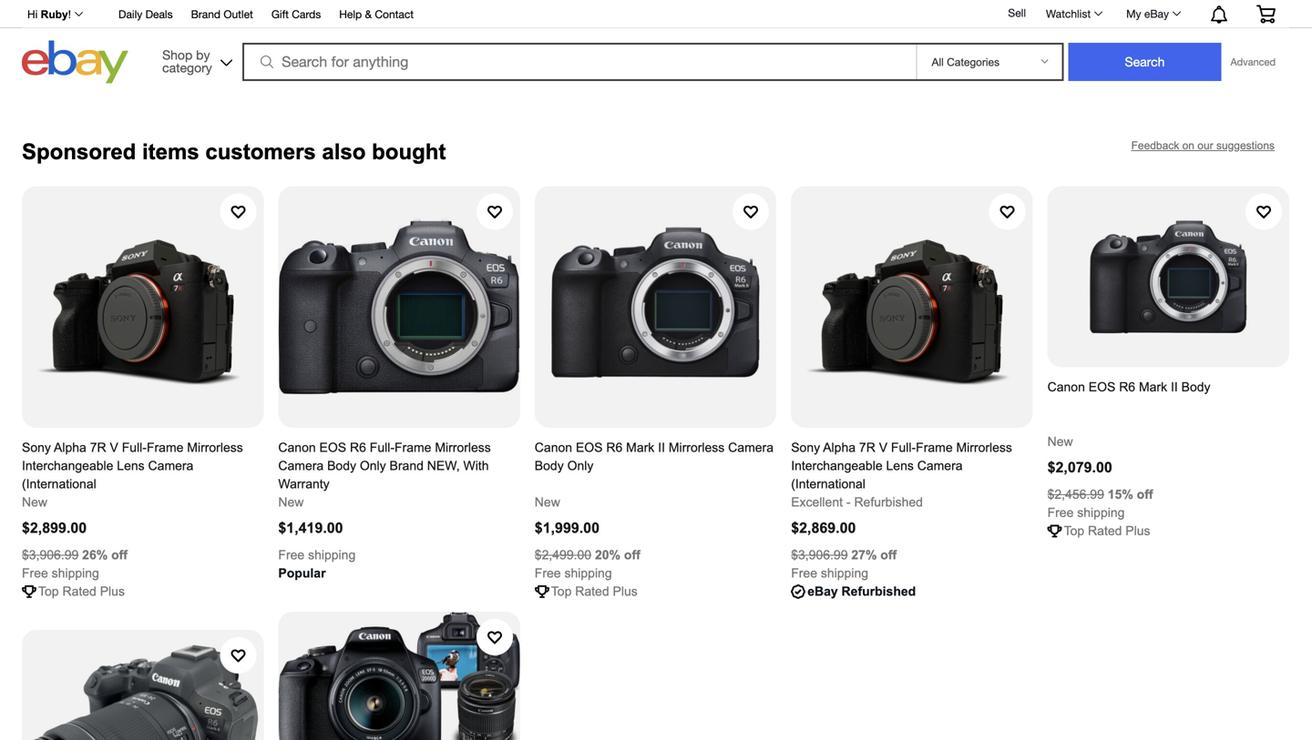Task type: describe. For each thing, give the bounding box(es) containing it.
brand inside canon eos r6 full-frame mirrorless camera  body only brand new, with warranty
[[390, 459, 424, 473]]

new text field for $2,899.00
[[22, 494, 47, 512]]

help & contact
[[339, 8, 414, 21]]

advanced link
[[1222, 44, 1285, 80]]

body for $1,419.00
[[327, 459, 356, 473]]

ii for $1,999.00
[[658, 441, 665, 455]]

4 mirrorless from the left
[[956, 441, 1012, 455]]

ebay inside the account navigation
[[1144, 7, 1169, 20]]

new,
[[427, 459, 460, 473]]

shop by category button
[[154, 41, 236, 80]]

bought
[[372, 140, 446, 164]]

daily
[[118, 8, 142, 21]]

(international for $2,899.00
[[22, 477, 96, 492]]

customers
[[205, 140, 316, 164]]

Popular text field
[[278, 565, 326, 583]]

(international for $2,869.00
[[791, 477, 866, 492]]

0 vertical spatial free shipping text field
[[1048, 504, 1125, 523]]

watchlist
[[1046, 7, 1091, 20]]

refurbished inside text box
[[854, 496, 923, 510]]

lens for $2,869.00
[[886, 459, 914, 473]]

cards
[[292, 8, 321, 21]]

frame inside canon eos r6 full-frame mirrorless camera  body only brand new, with warranty
[[395, 441, 431, 455]]

sponsored items customers also bought
[[22, 140, 446, 164]]

my
[[1126, 7, 1141, 20]]

interchangeable for $2,899.00
[[22, 459, 113, 473]]

help
[[339, 8, 362, 21]]

only for $1,999.00
[[567, 459, 594, 473]]

new text field for $2,079.00
[[1048, 433, 1073, 452]]

$3,906.99 27% off free shipping
[[791, 548, 897, 581]]

1 mirrorless from the left
[[187, 441, 243, 455]]

sony alpha 7r v full-frame mirrorless interchangeable lens camera (international for $2,899.00
[[22, 441, 243, 492]]

canon eos r6 full-frame mirrorless camera  body only brand new, with warranty
[[278, 441, 491, 492]]

free for $2,079.00
[[1048, 506, 1074, 520]]

top rated plus for $2,079.00
[[1064, 524, 1150, 539]]

shipping for $2,899.00
[[52, 567, 99, 581]]

new text field for $1,419.00
[[278, 494, 304, 512]]

7r for $2,899.00
[[90, 441, 106, 455]]

feedback
[[1131, 139, 1179, 152]]

free inside free shipping popular
[[278, 548, 305, 563]]

rated for $1,999.00
[[575, 585, 609, 599]]

eBay Refurbished text field
[[808, 583, 916, 601]]

group containing $2,079.00
[[22, 186, 1289, 741]]

plus for $1,999.00
[[613, 585, 638, 599]]

camera inside 'canon eos r6 mark ii mirrorless camera body only'
[[728, 441, 774, 455]]

alpha for $2,869.00
[[823, 441, 856, 455]]

gift cards link
[[271, 5, 321, 25]]

free for $2,899.00
[[22, 567, 48, 581]]

off for $2,079.00
[[1137, 488, 1153, 502]]

Excellent - Refurbished text field
[[791, 494, 923, 512]]

$2,869.00 text field
[[791, 520, 856, 537]]

full- inside canon eos r6 full-frame mirrorless camera  body only brand new, with warranty
[[370, 441, 395, 455]]

feedback on our suggestions link
[[1131, 139, 1275, 152]]

$1,999.00
[[535, 520, 600, 537]]

rated for $2,899.00
[[62, 585, 96, 599]]

gift cards
[[271, 8, 321, 21]]

canon eos r6 mark ii mirrorless camera body only
[[535, 441, 774, 473]]

sony alpha 7r v full-frame mirrorless interchangeable lens camera (international for $2,869.00
[[791, 441, 1012, 492]]

eos for $1,419.00
[[319, 441, 346, 455]]

0 horizontal spatial free shipping text field
[[278, 547, 356, 565]]

20%
[[595, 548, 621, 563]]

brand outlet
[[191, 8, 253, 21]]

contact
[[375, 8, 414, 21]]

mirrorless inside 'canon eos r6 mark ii mirrorless camera body only'
[[669, 441, 725, 455]]

frame for $2,899.00
[[147, 441, 184, 455]]

daily deals
[[118, 8, 173, 21]]

7r for $2,869.00
[[859, 441, 876, 455]]

on
[[1182, 139, 1195, 152]]

hi ruby !
[[27, 8, 71, 21]]

by
[[196, 47, 210, 62]]

top for $2,079.00
[[1064, 524, 1085, 539]]

frame for $2,869.00
[[916, 441, 953, 455]]

previous price $3,906.99 26% off text field
[[22, 547, 128, 565]]

ebay refurbished
[[808, 585, 916, 599]]

$2,499.00
[[535, 548, 591, 563]]

$2,079.00
[[1048, 460, 1112, 476]]

interchangeable for $2,869.00
[[791, 459, 883, 473]]

$2,869.00
[[791, 520, 856, 537]]

free shipping text field for $2,869.00
[[791, 565, 868, 583]]

r6 for $2,079.00
[[1119, 380, 1136, 395]]

$2,456.99 15% off free shipping
[[1048, 488, 1153, 520]]

popular
[[278, 567, 326, 581]]

off for $1,999.00
[[624, 548, 640, 563]]

eos for $1,999.00
[[576, 441, 603, 455]]

shipping for $2,869.00
[[821, 567, 868, 581]]

canon for $1,999.00
[[535, 441, 572, 455]]



Task type: locate. For each thing, give the bounding box(es) containing it.
1 horizontal spatial free shipping text field
[[1048, 504, 1125, 523]]

brand inside the account navigation
[[191, 8, 221, 21]]

1 horizontal spatial eos
[[576, 441, 603, 455]]

0 vertical spatial mark
[[1139, 380, 1167, 395]]

off right 20%
[[624, 548, 640, 563]]

shipping down previous price $2,499.00 20% off text box
[[564, 567, 612, 581]]

refurbished inside text field
[[842, 585, 916, 599]]

!
[[68, 8, 71, 21]]

0 horizontal spatial brand
[[191, 8, 221, 21]]

free down the $2,499.00 in the bottom left of the page
[[535, 567, 561, 581]]

shipping down previous price $3,906.99 27% off text field
[[821, 567, 868, 581]]

shipping down previous price $3,906.99 26% off text box
[[52, 567, 99, 581]]

new text field for $1,999.00
[[535, 494, 560, 512]]

3 full- from the left
[[891, 441, 916, 455]]

off right 15%
[[1137, 488, 1153, 502]]

shipping inside $2,456.99 15% off free shipping
[[1077, 506, 1125, 520]]

sony for $2,869.00
[[791, 441, 820, 455]]

free shipping popular
[[278, 548, 356, 581]]

shop by category
[[162, 47, 212, 75]]

$3,906.99 for $2,899.00
[[22, 548, 79, 563]]

watchlist link
[[1036, 3, 1111, 25]]

top rated plus text field for $1,999.00
[[551, 583, 638, 601]]

group
[[22, 186, 1289, 741]]

2 lens from the left
[[886, 459, 914, 473]]

$2,079.00 text field
[[1048, 460, 1112, 476]]

new for $2,079.00
[[1048, 435, 1073, 449]]

free shipping text field down the $2,499.00 in the bottom left of the page
[[535, 565, 612, 583]]

2 horizontal spatial plus
[[1126, 524, 1150, 539]]

new down warranty
[[278, 496, 304, 510]]

ebay
[[1144, 7, 1169, 20], [808, 585, 838, 599]]

free shipping text field up ebay refurbished
[[791, 565, 868, 583]]

1 horizontal spatial sony
[[791, 441, 820, 455]]

$1,419.00 text field
[[278, 520, 343, 537]]

1 horizontal spatial sony alpha 7r v full-frame mirrorless interchangeable lens camera (international
[[791, 441, 1012, 492]]

1 horizontal spatial frame
[[395, 441, 431, 455]]

free inside $2,499.00 20% off free shipping
[[535, 567, 561, 581]]

Top Rated Plus text field
[[1064, 523, 1150, 541], [38, 583, 125, 601], [551, 583, 638, 601]]

mark for $2,079.00
[[1139, 380, 1167, 395]]

1 vertical spatial mark
[[626, 441, 655, 455]]

1 horizontal spatial mark
[[1139, 380, 1167, 395]]

1 only from the left
[[360, 459, 386, 473]]

1 horizontal spatial top rated plus
[[551, 585, 638, 599]]

eos up $1,999.00
[[576, 441, 603, 455]]

ii
[[1171, 380, 1178, 395], [658, 441, 665, 455]]

0 horizontal spatial only
[[360, 459, 386, 473]]

1 vertical spatial free shipping text field
[[278, 547, 356, 565]]

v for $2,899.00
[[110, 441, 118, 455]]

new
[[1048, 435, 1073, 449], [22, 496, 47, 510], [278, 496, 304, 510], [535, 496, 560, 510]]

shipping down previous price $2,456.99 15% off text field on the bottom right of the page
[[1077, 506, 1125, 520]]

0 horizontal spatial ebay
[[808, 585, 838, 599]]

shipping inside $3,906.99 26% off free shipping
[[52, 567, 99, 581]]

new up $1,999.00 text box at the bottom of page
[[535, 496, 560, 510]]

0 horizontal spatial top rated plus text field
[[38, 583, 125, 601]]

camera inside canon eos r6 full-frame mirrorless camera  body only brand new, with warranty
[[278, 459, 324, 473]]

1 vertical spatial ii
[[658, 441, 665, 455]]

top down $3,906.99 26% off free shipping
[[38, 585, 59, 599]]

free inside $3,906.99 26% off free shipping
[[22, 567, 48, 581]]

brand outlet link
[[191, 5, 253, 25]]

alpha for $2,899.00
[[54, 441, 86, 455]]

sponsored
[[22, 140, 136, 164]]

eos up $2,079.00 text field
[[1089, 380, 1116, 395]]

brand left outlet
[[191, 8, 221, 21]]

top rated plus text field down $3,906.99 26% off free shipping
[[38, 583, 125, 601]]

top
[[1064, 524, 1085, 539], [38, 585, 59, 599], [551, 585, 572, 599]]

shipping inside free shipping popular
[[308, 548, 356, 563]]

rated for $2,079.00
[[1088, 524, 1122, 539]]

0 vertical spatial brand
[[191, 8, 221, 21]]

2 horizontal spatial frame
[[916, 441, 953, 455]]

0 horizontal spatial 7r
[[90, 441, 106, 455]]

new up $2,079.00 text field
[[1048, 435, 1073, 449]]

0 horizontal spatial canon
[[278, 441, 316, 455]]

interchangeable up the $2,899.00
[[22, 459, 113, 473]]

free shipping text field up popular at bottom
[[278, 547, 356, 565]]

sell link
[[1000, 6, 1034, 19]]

eos up warranty
[[319, 441, 346, 455]]

2 sony from the left
[[791, 441, 820, 455]]

also
[[322, 140, 366, 164]]

0 horizontal spatial frame
[[147, 441, 184, 455]]

1 full- from the left
[[122, 441, 147, 455]]

sony up excellent
[[791, 441, 820, 455]]

2 sony alpha 7r v full-frame mirrorless interchangeable lens camera (international from the left
[[791, 441, 1012, 492]]

plus
[[1126, 524, 1150, 539], [100, 585, 125, 599], [613, 585, 638, 599]]

2 v from the left
[[879, 441, 888, 455]]

v for $2,869.00
[[879, 441, 888, 455]]

2 horizontal spatial canon
[[1048, 380, 1085, 395]]

your shopping cart image
[[1256, 5, 1277, 23]]

free shipping text field down $2,456.99
[[1048, 504, 1125, 523]]

0 horizontal spatial v
[[110, 441, 118, 455]]

shipping inside $2,499.00 20% off free shipping
[[564, 567, 612, 581]]

top for $1,999.00
[[551, 585, 572, 599]]

New text field
[[1048, 433, 1073, 452], [22, 494, 47, 512], [278, 494, 304, 512], [535, 494, 560, 512]]

2 alpha from the left
[[823, 441, 856, 455]]

free shipping text field down 26%
[[22, 565, 99, 583]]

1 interchangeable from the left
[[22, 459, 113, 473]]

new for $1,419.00
[[278, 496, 304, 510]]

plus down 26%
[[100, 585, 125, 599]]

$2,456.99
[[1048, 488, 1104, 502]]

top down the $2,499.00 in the bottom left of the page
[[551, 585, 572, 599]]

r6 for $1,419.00
[[350, 441, 366, 455]]

feedback on our suggestions
[[1131, 139, 1275, 152]]

full- for $2,869.00
[[891, 441, 916, 455]]

1 horizontal spatial brand
[[390, 459, 424, 473]]

r6 inside 'canon eos r6 mark ii mirrorless camera body only'
[[606, 441, 623, 455]]

canon for $2,079.00
[[1048, 380, 1085, 395]]

new for $2,899.00
[[22, 496, 47, 510]]

top for $2,899.00
[[38, 585, 59, 599]]

new text field up $2,899.00 text box
[[22, 494, 47, 512]]

2 horizontal spatial top
[[1064, 524, 1085, 539]]

2 free shipping text field from the left
[[535, 565, 612, 583]]

1 alpha from the left
[[54, 441, 86, 455]]

previous price $2,499.00 20% off text field
[[535, 547, 640, 565]]

2 $3,906.99 from the left
[[791, 548, 848, 563]]

sony for $2,899.00
[[22, 441, 51, 455]]

top rated plus down $3,906.99 26% off free shipping
[[38, 585, 125, 599]]

plus down 20%
[[613, 585, 638, 599]]

$3,906.99 for $2,869.00
[[791, 548, 848, 563]]

0 horizontal spatial eos
[[319, 441, 346, 455]]

1 horizontal spatial (international
[[791, 477, 866, 492]]

plus for $2,899.00
[[100, 585, 125, 599]]

2 interchangeable from the left
[[791, 459, 883, 473]]

2 only from the left
[[567, 459, 594, 473]]

camera
[[728, 441, 774, 455], [148, 459, 193, 473], [278, 459, 324, 473], [917, 459, 963, 473]]

account navigation
[[17, 0, 1289, 28]]

sell
[[1008, 6, 1026, 19]]

hi
[[27, 8, 38, 21]]

only inside canon eos r6 full-frame mirrorless camera  body only brand new, with warranty
[[360, 459, 386, 473]]

rated down $2,456.99 15% off free shipping
[[1088, 524, 1122, 539]]

sony up the $2,899.00
[[22, 441, 51, 455]]

sony
[[22, 441, 51, 455], [791, 441, 820, 455]]

(international up excellent
[[791, 477, 866, 492]]

shipping
[[1077, 506, 1125, 520], [308, 548, 356, 563], [52, 567, 99, 581], [564, 567, 612, 581], [821, 567, 868, 581]]

2 horizontal spatial r6
[[1119, 380, 1136, 395]]

0 horizontal spatial $3,906.99
[[22, 548, 79, 563]]

my ebay
[[1126, 7, 1169, 20]]

$2,499.00 20% off free shipping
[[535, 548, 640, 581]]

sony alpha 7r v full-frame mirrorless interchangeable lens camera (international
[[22, 441, 243, 492], [791, 441, 1012, 492]]

top rated plus down $2,456.99 15% off free shipping
[[1064, 524, 1150, 539]]

1 horizontal spatial only
[[567, 459, 594, 473]]

only
[[360, 459, 386, 473], [567, 459, 594, 473]]

Search for anything text field
[[245, 45, 913, 79]]

2 horizontal spatial free shipping text field
[[791, 565, 868, 583]]

none submit inside shop by category banner
[[1068, 43, 1222, 81]]

3 mirrorless from the left
[[669, 441, 725, 455]]

26%
[[82, 548, 108, 563]]

shipping for $2,079.00
[[1077, 506, 1125, 520]]

1 free shipping text field from the left
[[22, 565, 99, 583]]

&
[[365, 8, 372, 21]]

brand left new,
[[390, 459, 424, 473]]

2 horizontal spatial eos
[[1089, 380, 1116, 395]]

0 horizontal spatial full-
[[122, 441, 147, 455]]

category
[[162, 60, 212, 75]]

alpha up -
[[823, 441, 856, 455]]

off right 26%
[[111, 548, 128, 563]]

1 sony alpha 7r v full-frame mirrorless interchangeable lens camera (international from the left
[[22, 441, 243, 492]]

1 horizontal spatial body
[[535, 459, 564, 473]]

top rated plus for $2,899.00
[[38, 585, 125, 599]]

1 horizontal spatial ebay
[[1144, 7, 1169, 20]]

shop
[[162, 47, 193, 62]]

my ebay link
[[1116, 3, 1189, 25]]

free down previous price $3,906.99 27% off text field
[[791, 567, 817, 581]]

0 horizontal spatial rated
[[62, 585, 96, 599]]

0 horizontal spatial (international
[[22, 477, 96, 492]]

1 horizontal spatial top
[[551, 585, 572, 599]]

$3,906.99
[[22, 548, 79, 563], [791, 548, 848, 563]]

body
[[1182, 380, 1211, 395], [327, 459, 356, 473], [535, 459, 564, 473]]

$2,899.00
[[22, 520, 87, 537]]

1 horizontal spatial plus
[[613, 585, 638, 599]]

0 vertical spatial ii
[[1171, 380, 1178, 395]]

canon inside 'canon eos r6 mark ii mirrorless camera body only'
[[535, 441, 572, 455]]

free for $1,999.00
[[535, 567, 561, 581]]

daily deals link
[[118, 5, 173, 25]]

1 horizontal spatial full-
[[370, 441, 395, 455]]

0 horizontal spatial top
[[38, 585, 59, 599]]

ruby
[[41, 8, 68, 21]]

$1,999.00 text field
[[535, 520, 600, 537]]

free down previous price $3,906.99 26% off text box
[[22, 567, 48, 581]]

refurbished right -
[[854, 496, 923, 510]]

previous price $3,906.99 27% off text field
[[791, 547, 897, 565]]

help & contact link
[[339, 5, 414, 25]]

2 full- from the left
[[370, 441, 395, 455]]

ebay right my
[[1144, 7, 1169, 20]]

27%
[[851, 548, 877, 563]]

1 horizontal spatial canon
[[535, 441, 572, 455]]

top rated plus text field for $2,899.00
[[38, 583, 125, 601]]

top rated plus down $2,499.00 20% off free shipping
[[551, 585, 638, 599]]

lens for $2,899.00
[[117, 459, 145, 473]]

$2,899.00 text field
[[22, 520, 87, 537]]

2 horizontal spatial body
[[1182, 380, 1211, 395]]

canon up $1,999.00
[[535, 441, 572, 455]]

plus down 15%
[[1126, 524, 1150, 539]]

alpha
[[54, 441, 86, 455], [823, 441, 856, 455]]

ebay inside text field
[[808, 585, 838, 599]]

suggestions
[[1216, 139, 1275, 152]]

new for $1,999.00
[[535, 496, 560, 510]]

warranty
[[278, 477, 330, 492]]

plus for $2,079.00
[[1126, 524, 1150, 539]]

1 v from the left
[[110, 441, 118, 455]]

free
[[1048, 506, 1074, 520], [278, 548, 305, 563], [22, 567, 48, 581], [535, 567, 561, 581], [791, 567, 817, 581]]

rated down $3,906.99 26% off free shipping
[[62, 585, 96, 599]]

2 (international from the left
[[791, 477, 866, 492]]

our
[[1198, 139, 1213, 152]]

0 horizontal spatial sony alpha 7r v full-frame mirrorless interchangeable lens camera (international
[[22, 441, 243, 492]]

2 7r from the left
[[859, 441, 876, 455]]

top down $2,456.99
[[1064, 524, 1085, 539]]

free shipping text field for $1,999.00
[[535, 565, 612, 583]]

r6 inside canon eos r6 full-frame mirrorless camera  body only brand new, with warranty
[[350, 441, 366, 455]]

outlet
[[224, 8, 253, 21]]

free shipping text field for $2,899.00
[[22, 565, 99, 583]]

0 horizontal spatial body
[[327, 459, 356, 473]]

mark for $1,999.00
[[626, 441, 655, 455]]

canon for $1,419.00
[[278, 441, 316, 455]]

body inside 'canon eos r6 mark ii mirrorless camera body only'
[[535, 459, 564, 473]]

alpha up the $2,899.00
[[54, 441, 86, 455]]

2 frame from the left
[[395, 441, 431, 455]]

0 vertical spatial ebay
[[1144, 7, 1169, 20]]

top rated plus
[[1064, 524, 1150, 539], [38, 585, 125, 599], [551, 585, 638, 599]]

r6
[[1119, 380, 1136, 395], [350, 441, 366, 455], [606, 441, 623, 455]]

v
[[110, 441, 118, 455], [879, 441, 888, 455]]

canon
[[1048, 380, 1085, 395], [278, 441, 316, 455], [535, 441, 572, 455]]

off right 27%
[[881, 548, 897, 563]]

15%
[[1108, 488, 1133, 502]]

only left new,
[[360, 459, 386, 473]]

eos inside 'canon eos r6 mark ii mirrorless camera body only'
[[576, 441, 603, 455]]

mark
[[1139, 380, 1167, 395], [626, 441, 655, 455]]

0 horizontal spatial alpha
[[54, 441, 86, 455]]

top rated plus for $1,999.00
[[551, 585, 638, 599]]

1 frame from the left
[[147, 441, 184, 455]]

ebay down '$3,906.99 27% off free shipping'
[[808, 585, 838, 599]]

2 horizontal spatial full-
[[891, 441, 916, 455]]

1 sony from the left
[[22, 441, 51, 455]]

off for $2,899.00
[[111, 548, 128, 563]]

1 horizontal spatial alpha
[[823, 441, 856, 455]]

3 free shipping text field from the left
[[791, 565, 868, 583]]

advanced
[[1231, 56, 1276, 68]]

ii inside 'canon eos r6 mark ii mirrorless camera body only'
[[658, 441, 665, 455]]

0 horizontal spatial ii
[[658, 441, 665, 455]]

frame
[[147, 441, 184, 455], [395, 441, 431, 455], [916, 441, 953, 455]]

-
[[846, 496, 851, 510]]

2 horizontal spatial top rated plus
[[1064, 524, 1150, 539]]

0 horizontal spatial lens
[[117, 459, 145, 473]]

0 horizontal spatial mark
[[626, 441, 655, 455]]

0 horizontal spatial r6
[[350, 441, 366, 455]]

off for $2,869.00
[[881, 548, 897, 563]]

lens
[[117, 459, 145, 473], [886, 459, 914, 473]]

7r
[[90, 441, 106, 455], [859, 441, 876, 455]]

items
[[142, 140, 199, 164]]

gift
[[271, 8, 289, 21]]

only inside 'canon eos r6 mark ii mirrorless camera body only'
[[567, 459, 594, 473]]

1 lens from the left
[[117, 459, 145, 473]]

body for $1,999.00
[[535, 459, 564, 473]]

off inside '$3,906.99 27% off free shipping'
[[881, 548, 897, 563]]

free for $2,869.00
[[791, 567, 817, 581]]

1 horizontal spatial interchangeable
[[791, 459, 883, 473]]

0 horizontal spatial top rated plus
[[38, 585, 125, 599]]

free inside '$3,906.99 27% off free shipping'
[[791, 567, 817, 581]]

0 horizontal spatial sony
[[22, 441, 51, 455]]

rated down $2,499.00 20% off free shipping
[[575, 585, 609, 599]]

only for $1,419.00
[[360, 459, 386, 473]]

top rated plus text field down $2,456.99 15% off free shipping
[[1064, 523, 1150, 541]]

full- for $2,899.00
[[122, 441, 147, 455]]

shipping for $1,999.00
[[564, 567, 612, 581]]

$1,419.00
[[278, 520, 343, 537]]

eos inside canon eos r6 full-frame mirrorless camera  body only brand new, with warranty
[[319, 441, 346, 455]]

r6 for $1,999.00
[[606, 441, 623, 455]]

new text field up $1,999.00 text box at the bottom of page
[[535, 494, 560, 512]]

1 vertical spatial brand
[[390, 459, 424, 473]]

off
[[1137, 488, 1153, 502], [111, 548, 128, 563], [624, 548, 640, 563], [881, 548, 897, 563]]

1 vertical spatial ebay
[[808, 585, 838, 599]]

eos for $2,079.00
[[1089, 380, 1116, 395]]

1 horizontal spatial top rated plus text field
[[551, 583, 638, 601]]

new text field up $2,079.00 text field
[[1048, 433, 1073, 452]]

1 horizontal spatial 7r
[[859, 441, 876, 455]]

0 horizontal spatial interchangeable
[[22, 459, 113, 473]]

off inside $2,456.99 15% off free shipping
[[1137, 488, 1153, 502]]

shop by category banner
[[17, 0, 1289, 88]]

$3,906.99 down the $2,869.00 text field
[[791, 548, 848, 563]]

top rated plus text field for $2,079.00
[[1064, 523, 1150, 541]]

$3,906.99 26% off free shipping
[[22, 548, 128, 581]]

3 frame from the left
[[916, 441, 953, 455]]

1 (international from the left
[[22, 477, 96, 492]]

interchangeable up -
[[791, 459, 883, 473]]

Free shipping text field
[[22, 565, 99, 583], [535, 565, 612, 583], [791, 565, 868, 583]]

1 horizontal spatial $3,906.99
[[791, 548, 848, 563]]

free inside $2,456.99 15% off free shipping
[[1048, 506, 1074, 520]]

None submit
[[1068, 43, 1222, 81]]

1 horizontal spatial rated
[[575, 585, 609, 599]]

free down $2,456.99
[[1048, 506, 1074, 520]]

1 horizontal spatial ii
[[1171, 380, 1178, 395]]

Free shipping text field
[[1048, 504, 1125, 523], [278, 547, 356, 565]]

free up popular at bottom
[[278, 548, 305, 563]]

1 7r from the left
[[90, 441, 106, 455]]

(international
[[22, 477, 96, 492], [791, 477, 866, 492]]

canon inside canon eos r6 full-frame mirrorless camera  body only brand new, with warranty
[[278, 441, 316, 455]]

0 horizontal spatial free shipping text field
[[22, 565, 99, 583]]

shipping inside '$3,906.99 27% off free shipping'
[[821, 567, 868, 581]]

mirrorless inside canon eos r6 full-frame mirrorless camera  body only brand new, with warranty
[[435, 441, 491, 455]]

interchangeable
[[22, 459, 113, 473], [791, 459, 883, 473]]

top rated plus text field down $2,499.00 20% off free shipping
[[551, 583, 638, 601]]

shipping down $1,419.00 on the bottom left of page
[[308, 548, 356, 563]]

off inside $3,906.99 26% off free shipping
[[111, 548, 128, 563]]

canon up warranty
[[278, 441, 316, 455]]

0 vertical spatial refurbished
[[854, 496, 923, 510]]

canon up $2,079.00 text field
[[1048, 380, 1085, 395]]

1 horizontal spatial r6
[[606, 441, 623, 455]]

1 vertical spatial refurbished
[[842, 585, 916, 599]]

new up $2,899.00 text box
[[22, 496, 47, 510]]

excellent - refurbished
[[791, 496, 923, 510]]

$3,906.99 inside $3,906.99 26% off free shipping
[[22, 548, 79, 563]]

$3,906.99 inside '$3,906.99 27% off free shipping'
[[791, 548, 848, 563]]

refurbished down 27%
[[842, 585, 916, 599]]

eos
[[1089, 380, 1116, 395], [319, 441, 346, 455], [576, 441, 603, 455]]

with
[[463, 459, 489, 473]]

body inside canon eos r6 full-frame mirrorless camera  body only brand new, with warranty
[[327, 459, 356, 473]]

$3,906.99 down the $2,899.00
[[22, 548, 79, 563]]

rated
[[1088, 524, 1122, 539], [62, 585, 96, 599], [575, 585, 609, 599]]

2 mirrorless from the left
[[435, 441, 491, 455]]

off inside $2,499.00 20% off free shipping
[[624, 548, 640, 563]]

full-
[[122, 441, 147, 455], [370, 441, 395, 455], [891, 441, 916, 455]]

ii for $2,079.00
[[1171, 380, 1178, 395]]

1 horizontal spatial free shipping text field
[[535, 565, 612, 583]]

excellent
[[791, 496, 843, 510]]

2 horizontal spatial top rated plus text field
[[1064, 523, 1150, 541]]

1 $3,906.99 from the left
[[22, 548, 79, 563]]

deals
[[145, 8, 173, 21]]

1 horizontal spatial v
[[879, 441, 888, 455]]

mark inside 'canon eos r6 mark ii mirrorless camera body only'
[[626, 441, 655, 455]]

(international up $2,899.00 text box
[[22, 477, 96, 492]]

only up $1,999.00 text box at the bottom of page
[[567, 459, 594, 473]]

0 horizontal spatial plus
[[100, 585, 125, 599]]

1 horizontal spatial lens
[[886, 459, 914, 473]]

2 horizontal spatial rated
[[1088, 524, 1122, 539]]

canon eos r6 mark ii body
[[1048, 380, 1211, 395]]

brand
[[191, 8, 221, 21], [390, 459, 424, 473]]

new text field down warranty
[[278, 494, 304, 512]]

previous price $2,456.99 15% off text field
[[1048, 486, 1153, 504]]



Task type: vqa. For each thing, say whether or not it's contained in the screenshot.


